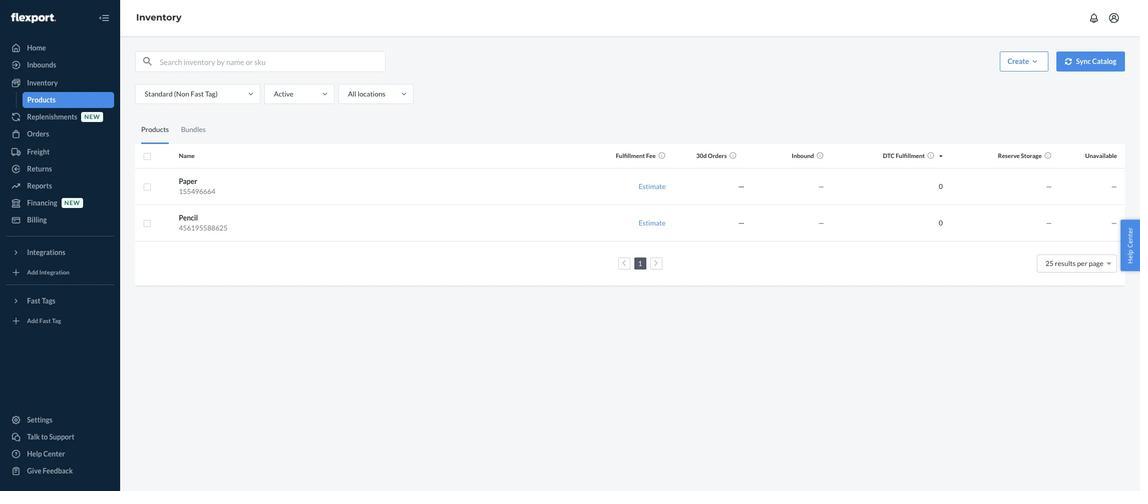 Task type: locate. For each thing, give the bounding box(es) containing it.
0 vertical spatial ―
[[738, 182, 745, 191]]

new down reports link
[[64, 200, 80, 207]]

2 ― from the top
[[738, 219, 745, 227]]

flexport logo image
[[11, 13, 56, 23]]

add down "fast tags"
[[27, 318, 38, 325]]

2 vertical spatial fast
[[39, 318, 51, 325]]

returns link
[[6, 161, 114, 177]]

0 vertical spatial estimate
[[639, 182, 666, 191]]

estimate link up chevron right image
[[639, 219, 666, 227]]

products link
[[22, 92, 114, 108]]

2 estimate from the top
[[639, 219, 666, 227]]

standard
[[145, 90, 173, 98]]

tag)
[[205, 90, 218, 98]]

0 vertical spatial inventory
[[136, 12, 182, 23]]

2 0 from the top
[[939, 219, 943, 227]]

2 add from the top
[[27, 318, 38, 325]]

settings
[[27, 416, 53, 425]]

2 vertical spatial square image
[[143, 220, 151, 228]]

1 vertical spatial estimate
[[639, 219, 666, 227]]

3 square image from the top
[[143, 220, 151, 228]]

1 vertical spatial new
[[64, 200, 80, 207]]

0 vertical spatial square image
[[143, 153, 151, 161]]

1 horizontal spatial help center
[[1126, 228, 1135, 264]]

help center
[[1126, 228, 1135, 264], [27, 450, 65, 459]]

add left "integration"
[[27, 269, 38, 277]]

0 vertical spatial new
[[84, 113, 100, 121]]

add for add fast tag
[[27, 318, 38, 325]]

0 horizontal spatial inventory
[[27, 79, 58, 87]]

1 vertical spatial ―
[[738, 219, 745, 227]]

to
[[41, 433, 48, 442]]

fast left tag)
[[191, 90, 204, 98]]

fulfillment right dtc
[[896, 152, 925, 160]]

help center link
[[6, 447, 114, 463]]

(non
[[174, 90, 189, 98]]

add integration
[[27, 269, 70, 277]]

pencil
[[179, 214, 198, 222]]

fulfillment fee
[[616, 152, 656, 160]]

new
[[84, 113, 100, 121], [64, 200, 80, 207]]

create button
[[1000, 52, 1049, 72]]

1 vertical spatial help
[[27, 450, 42, 459]]

―
[[738, 182, 745, 191], [738, 219, 745, 227]]

estimate link down fee
[[639, 182, 666, 191]]

sync catalog button
[[1057, 52, 1125, 72]]

1 estimate from the top
[[639, 182, 666, 191]]

integrations button
[[6, 245, 114, 261]]

inbounds
[[27, 61, 56, 69]]

fulfillment
[[616, 152, 645, 160], [896, 152, 925, 160]]

1 vertical spatial 0
[[939, 219, 943, 227]]

1 vertical spatial fast
[[27, 297, 40, 306]]

1 vertical spatial add
[[27, 318, 38, 325]]

0 for 456195588625
[[939, 219, 943, 227]]

30d
[[697, 152, 707, 160]]

0 vertical spatial orders
[[27, 130, 49, 138]]

inventory link
[[136, 12, 182, 23], [6, 75, 114, 91]]

give feedback
[[27, 467, 73, 476]]

help center down to
[[27, 450, 65, 459]]

all locations
[[348, 90, 386, 98]]

estimate for 456195588625
[[639, 219, 666, 227]]

1 add from the top
[[27, 269, 38, 277]]

inventory
[[136, 12, 182, 23], [27, 79, 58, 87]]

1 horizontal spatial products
[[141, 125, 169, 133]]

456195588625
[[179, 224, 228, 232]]

square image
[[143, 153, 151, 161], [143, 183, 151, 191], [143, 220, 151, 228]]

billing
[[27, 216, 47, 224]]

freight link
[[6, 144, 114, 160]]

estimate down fee
[[639, 182, 666, 191]]

fast inside dropdown button
[[27, 297, 40, 306]]

paper 155496664
[[179, 177, 215, 196]]

2 square image from the top
[[143, 183, 151, 191]]

products up the replenishments
[[27, 96, 56, 104]]

0 vertical spatial 0
[[939, 182, 943, 191]]

1 vertical spatial products
[[141, 125, 169, 133]]

1 horizontal spatial new
[[84, 113, 100, 121]]

orders
[[27, 130, 49, 138], [708, 152, 727, 160]]

1 vertical spatial inventory link
[[6, 75, 114, 91]]

integration
[[39, 269, 70, 277]]

help up give at the left of page
[[27, 450, 42, 459]]

orders right 30d
[[708, 152, 727, 160]]

products
[[27, 96, 56, 104], [141, 125, 169, 133]]

1 fulfillment from the left
[[616, 152, 645, 160]]

0 vertical spatial inventory link
[[136, 12, 182, 23]]

estimate
[[639, 182, 666, 191], [639, 219, 666, 227]]

per
[[1077, 259, 1088, 268]]

storage
[[1021, 152, 1042, 160]]

—
[[819, 182, 824, 191], [1046, 182, 1052, 191], [1112, 182, 1117, 191], [819, 219, 824, 227], [1046, 219, 1052, 227], [1112, 219, 1117, 227]]

0 vertical spatial products
[[27, 96, 56, 104]]

dtc
[[883, 152, 895, 160]]

fast tags
[[27, 297, 55, 306]]

fulfillment left fee
[[616, 152, 645, 160]]

estimate for 155496664
[[639, 182, 666, 191]]

0 vertical spatial estimate link
[[639, 182, 666, 191]]

help center right page
[[1126, 228, 1135, 264]]

chevron left image
[[622, 260, 627, 267]]

1 horizontal spatial inventory
[[136, 12, 182, 23]]

center
[[1126, 228, 1135, 248], [43, 450, 65, 459]]

estimate up chevron right image
[[639, 219, 666, 227]]

open account menu image
[[1108, 12, 1120, 24]]

1 horizontal spatial fulfillment
[[896, 152, 925, 160]]

fast left "tags"
[[27, 297, 40, 306]]

give
[[27, 467, 41, 476]]

1 link
[[636, 259, 644, 268]]

tags
[[42, 297, 55, 306]]

freight
[[27, 148, 50, 156]]

products down standard
[[141, 125, 169, 133]]

add
[[27, 269, 38, 277], [27, 318, 38, 325]]

sync catalog
[[1076, 57, 1117, 66]]

― for 456195588625
[[738, 219, 745, 227]]

― for 155496664
[[738, 182, 745, 191]]

billing link
[[6, 212, 114, 228]]

1 horizontal spatial help
[[1126, 250, 1135, 264]]

square image left paper
[[143, 183, 151, 191]]

0 horizontal spatial new
[[64, 200, 80, 207]]

support
[[49, 433, 74, 442]]

settings link
[[6, 413, 114, 429]]

1 ― from the top
[[738, 182, 745, 191]]

0 horizontal spatial help center
[[27, 450, 65, 459]]

1 vertical spatial estimate link
[[639, 219, 666, 227]]

help
[[1126, 250, 1135, 264], [27, 450, 42, 459]]

help right page
[[1126, 250, 1135, 264]]

active
[[274, 90, 294, 98]]

orders up freight
[[27, 130, 49, 138]]

1 horizontal spatial orders
[[708, 152, 727, 160]]

new down products link
[[84, 113, 100, 121]]

estimate link
[[639, 182, 666, 191], [639, 219, 666, 227]]

name
[[179, 152, 195, 160]]

0 vertical spatial center
[[1126, 228, 1135, 248]]

fast left tag
[[39, 318, 51, 325]]

square image for pencil
[[143, 220, 151, 228]]

0 vertical spatial help center
[[1126, 228, 1135, 264]]

1 vertical spatial orders
[[708, 152, 727, 160]]

square image left pencil
[[143, 220, 151, 228]]

catalog
[[1093, 57, 1117, 66]]

fast
[[191, 90, 204, 98], [27, 297, 40, 306], [39, 318, 51, 325]]

0
[[939, 182, 943, 191], [939, 219, 943, 227]]

page
[[1089, 259, 1104, 268]]

1 vertical spatial square image
[[143, 183, 151, 191]]

0 vertical spatial add
[[27, 269, 38, 277]]

2 estimate link from the top
[[639, 219, 666, 227]]

0 horizontal spatial center
[[43, 450, 65, 459]]

0 horizontal spatial fulfillment
[[616, 152, 645, 160]]

1 estimate link from the top
[[639, 182, 666, 191]]

1 horizontal spatial center
[[1126, 228, 1135, 248]]

talk to support button
[[6, 430, 114, 446]]

square image for paper
[[143, 183, 151, 191]]

help center button
[[1121, 220, 1140, 272]]

1 0 from the top
[[939, 182, 943, 191]]

1 vertical spatial center
[[43, 450, 65, 459]]

0 vertical spatial help
[[1126, 250, 1135, 264]]

create
[[1008, 57, 1029, 66]]

1 vertical spatial inventory
[[27, 79, 58, 87]]

25 results per page
[[1046, 259, 1104, 268]]

0 horizontal spatial orders
[[27, 130, 49, 138]]

add integration link
[[6, 265, 114, 281]]

locations
[[358, 90, 386, 98]]

1 horizontal spatial inventory link
[[136, 12, 182, 23]]

square image left "name"
[[143, 153, 151, 161]]



Task type: vqa. For each thing, say whether or not it's contained in the screenshot.
a
no



Task type: describe. For each thing, give the bounding box(es) containing it.
paper
[[179, 177, 197, 186]]

30d orders
[[697, 152, 727, 160]]

new for financing
[[64, 200, 80, 207]]

sync alt image
[[1065, 58, 1072, 65]]

talk
[[27, 433, 40, 442]]

home link
[[6, 40, 114, 56]]

0 horizontal spatial products
[[27, 96, 56, 104]]

integrations
[[27, 248, 65, 257]]

reserve storage
[[998, 152, 1042, 160]]

orders link
[[6, 126, 114, 142]]

0 horizontal spatial help
[[27, 450, 42, 459]]

0 for 155496664
[[939, 182, 943, 191]]

bundles
[[181, 125, 206, 133]]

chevron right image
[[654, 260, 659, 267]]

1 square image from the top
[[143, 153, 151, 161]]

results
[[1055, 259, 1076, 268]]

reserve
[[998, 152, 1020, 160]]

replenishments
[[27, 113, 77, 121]]

standard (non fast tag)
[[145, 90, 218, 98]]

open notifications image
[[1088, 12, 1100, 24]]

1 vertical spatial help center
[[27, 450, 65, 459]]

inbound
[[792, 152, 814, 160]]

close navigation image
[[98, 12, 110, 24]]

financing
[[27, 199, 57, 207]]

fee
[[646, 152, 656, 160]]

dtc fulfillment
[[883, 152, 925, 160]]

0 horizontal spatial inventory link
[[6, 75, 114, 91]]

fast tags button
[[6, 293, 114, 310]]

estimate link for 155496664
[[639, 182, 666, 191]]

give feedback button
[[6, 464, 114, 480]]

center inside the help center link
[[43, 450, 65, 459]]

talk to support
[[27, 433, 74, 442]]

help center inside button
[[1126, 228, 1135, 264]]

Search inventory by name or sku text field
[[160, 52, 385, 72]]

sync
[[1076, 57, 1091, 66]]

returns
[[27, 165, 52, 173]]

155496664
[[179, 187, 215, 196]]

2 fulfillment from the left
[[896, 152, 925, 160]]

0 vertical spatial fast
[[191, 90, 204, 98]]

25
[[1046, 259, 1054, 268]]

tag
[[52, 318, 61, 325]]

all
[[348, 90, 356, 98]]

feedback
[[43, 467, 73, 476]]

add fast tag link
[[6, 314, 114, 330]]

estimate link for 456195588625
[[639, 219, 666, 227]]

reports
[[27, 182, 52, 190]]

25 results per page option
[[1046, 259, 1104, 268]]

1
[[638, 259, 642, 268]]

add fast tag
[[27, 318, 61, 325]]

unavailable
[[1086, 152, 1117, 160]]

home
[[27, 44, 46, 52]]

new for replenishments
[[84, 113, 100, 121]]

reports link
[[6, 178, 114, 194]]

inbounds link
[[6, 57, 114, 73]]

add for add integration
[[27, 269, 38, 277]]

help inside button
[[1126, 250, 1135, 264]]

pencil 456195588625
[[179, 214, 228, 232]]

center inside help center button
[[1126, 228, 1135, 248]]



